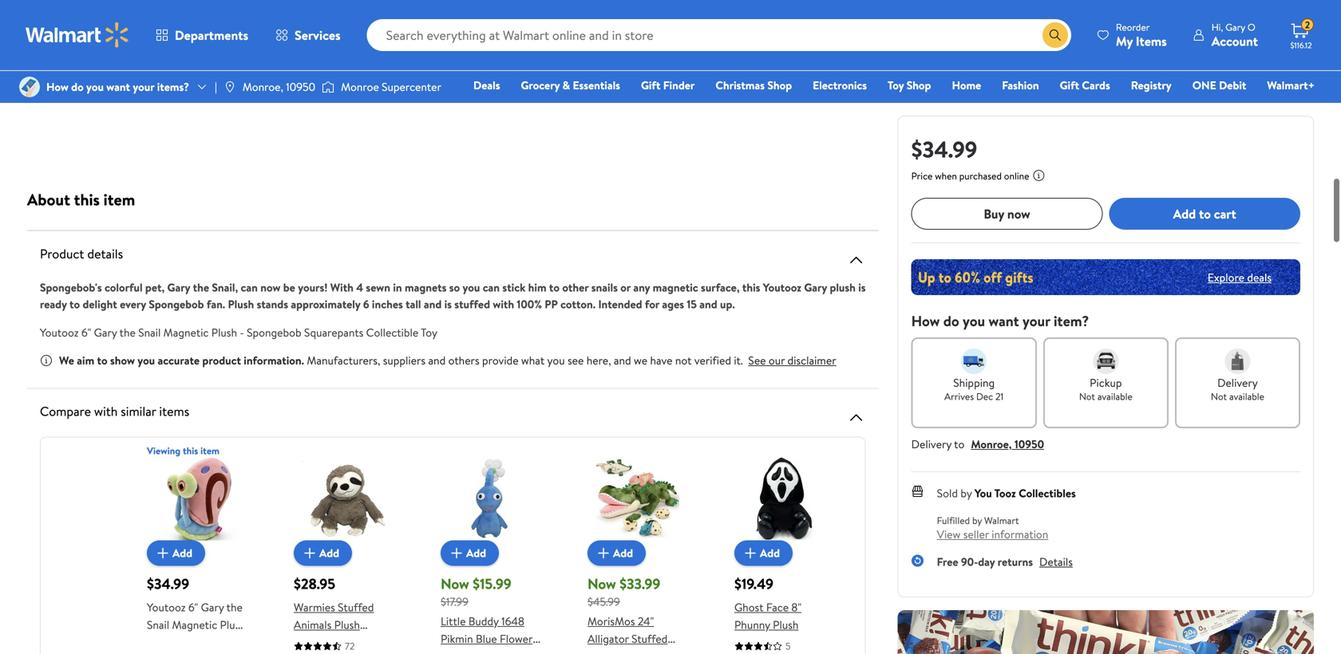 Task type: describe. For each thing, give the bounding box(es) containing it.
8" inside $19.49 ghost face 8" phunny plush
[[792, 600, 802, 616]]

viewing
[[147, 444, 181, 458]]

magnetic inside $34.99 youtooz 6" gary the snail magnetic plush - spongebob squarepa
[[172, 618, 217, 633]]

 image for monroe supercenter
[[322, 79, 335, 95]]

spongebob's colorful pet, gary the snail, can now be yours! with 4 sewn in magnets so you can stick him to other snails or any magnetic surface, this youtooz gary plush is ready to delight every spongebob fan. plush stands approximately 6 inches tall and is stuffed with 100% pp cotton. intended for ages 15 and up.
[[40, 280, 866, 312]]

verified
[[695, 353, 731, 369]]

add button inside $28.95 group
[[294, 541, 352, 567]]

- inside "nezuko kamado - demon slayer 8" big plush (banpresto) 16652"
[[122, 0, 127, 14]]

price
[[912, 169, 933, 183]]

hi,
[[1212, 20, 1224, 34]]

intent image for delivery image
[[1225, 349, 1251, 375]]

shipping arrives dec 21
[[945, 375, 1004, 404]]

Walmart Site-Wide search field
[[367, 19, 1072, 51]]

you left see
[[547, 353, 565, 369]]

collection
[[771, 14, 828, 31]]

brown/white
[[294, 635, 358, 651]]

by for sold
[[961, 486, 972, 502]]

delight
[[83, 297, 117, 312]]

accurate
[[158, 353, 200, 369]]

toy inside playtoy plush toy 7.9" rose bulbαsαur all star collection stuffed animals
[[745, 0, 764, 14]]

any
[[634, 280, 650, 295]]

walmart+
[[1268, 77, 1315, 93]]

add to cart
[[1174, 205, 1237, 223]]

services button
[[262, 16, 354, 54]]

&
[[563, 77, 570, 93]]

monroe, 10950 button
[[971, 437, 1045, 452]]

product
[[40, 245, 84, 263]]

animal inside "now $33.99 $45.99 morismos 24" alligator stuffed animal mom"
[[588, 649, 621, 655]]

ghost face 8" phunny plush image
[[743, 458, 827, 541]]

search icon image
[[1049, 29, 1062, 42]]

add for little buddy 1648 pikmin blue flower 6" plush
[[466, 546, 486, 561]]

day for product group containing pokemon turtwig 8" plush stuffed animal toy - officially licensed - great gift for kids
[[260, 61, 274, 75]]

yours!
[[298, 280, 328, 295]]

1 vertical spatial 10950
[[1015, 437, 1045, 452]]

0 vertical spatial 2
[[1306, 18, 1311, 32]]

$34.99 for $34.99 youtooz 6" gary the snail magnetic plush - spongebob squarepa
[[147, 575, 189, 595]]

services
[[295, 26, 341, 44]]

playtoy
[[669, 0, 710, 14]]

for inside 'spongebob's colorful pet, gary the snail, can now be yours! with 4 sewn in magnets so you can stick him to other snails or any magnetic surface, this youtooz gary plush is ready to delight every spongebob fan. plush stands approximately 6 inches tall and is stuffed with 100% pp cotton. intended for ages 15 and up.'
[[645, 297, 660, 312]]

and left others
[[428, 353, 446, 369]]

our
[[769, 353, 785, 369]]

product group containing playtoy plush toy 7.9" rose bulbαsαur all star collection stuffed animals
[[669, 0, 847, 129]]

spongebob inside 'spongebob's colorful pet, gary the snail, can now be yours! with 4 sewn in magnets so you can stick him to other snails or any magnetic surface, this youtooz gary plush is ready to delight every spongebob fan. plush stands approximately 6 inches tall and is stuffed with 100% pp cotton. intended for ages 15 and up.'
[[149, 297, 204, 312]]

sold by you tooz collectibles
[[937, 486, 1076, 502]]

shop for christmas shop
[[768, 77, 792, 93]]

add to cart image inside $28.95 group
[[300, 544, 319, 563]]

6
[[363, 297, 369, 312]]

3+ day shipping up deals link
[[459, 46, 524, 59]]

officially
[[358, 14, 409, 31]]

inches
[[372, 297, 403, 312]]

to down spongebob's
[[70, 297, 80, 312]]

spongebob inside $34.99 youtooz 6" gary the snail magnetic plush - spongebob squarepa
[[154, 635, 209, 651]]

intent image for pickup image
[[1094, 349, 1119, 375]]

1 vertical spatial spongebob
[[247, 325, 302, 341]]

you
[[975, 486, 992, 502]]

plush inside $28.95 warmies stuffed animals plush brown/white
[[334, 618, 360, 633]]

 image for monroe, 10950
[[223, 81, 236, 93]]

0 vertical spatial magnetic
[[163, 325, 209, 341]]

gift cards
[[1060, 77, 1111, 93]]

day for product group containing 5
[[473, 46, 487, 59]]

nezuko
[[30, 0, 72, 14]]

3+ day shipping down walmart image
[[34, 63, 98, 77]]

1 can from the left
[[241, 280, 258, 295]]

16652
[[166, 14, 198, 31]]

view
[[937, 527, 961, 543]]

details button
[[1040, 555, 1073, 570]]

you down walmart image
[[86, 79, 104, 95]]

departments button
[[142, 16, 262, 54]]

$34.99 youtooz 6" gary the snail magnetic plush - spongebob squarepa
[[147, 575, 246, 655]]

see
[[568, 353, 584, 369]]

shipping for product group containing pokemon turtwig 8" plush stuffed animal toy - officially licensed - great gift for kids
[[276, 61, 311, 75]]

you right show in the bottom left of the page
[[138, 353, 155, 369]]

shipping
[[954, 375, 995, 391]]

christmas
[[716, 77, 765, 93]]

pokemon
[[243, 0, 295, 14]]

available for delivery
[[1230, 390, 1265, 404]]

8" inside "nezuko kamado - demon slayer 8" big plush (banpresto) 16652"
[[30, 14, 42, 31]]

plush inside now $15.99 $17.99 little buddy 1648 pikmin blue flower 6" plush
[[453, 649, 479, 655]]

24"
[[638, 614, 654, 630]]

$17.99
[[441, 595, 469, 610]]

hi, gary o account
[[1212, 20, 1259, 50]]

rose
[[789, 0, 816, 14]]

snail,
[[212, 280, 238, 295]]

suppliers
[[383, 353, 426, 369]]

3+ day shipping up finder
[[672, 61, 736, 75]]

day for product group containing playtoy plush toy 7.9" rose bulbαsαur all star collection stuffed animals
[[686, 61, 700, 75]]

aim
[[77, 353, 94, 369]]

7.9"
[[767, 0, 786, 14]]

add to cart image inside $19.49 "group"
[[741, 544, 760, 563]]

surface,
[[701, 280, 740, 295]]

ghost
[[735, 600, 764, 616]]

pet,
[[145, 280, 165, 295]]

toy inside pokemon turtwig 8" plush stuffed animal toy - officially licensed - great gift for kids
[[328, 14, 347, 31]]

view seller information
[[937, 527, 1049, 543]]

sold
[[937, 486, 958, 502]]

toy shop
[[888, 77, 932, 93]]

delivery for to
[[912, 437, 952, 452]]

christmas shop link
[[709, 77, 799, 94]]

turtwig
[[298, 0, 339, 14]]

available for pickup
[[1098, 390, 1133, 404]]

delivery for not
[[1218, 375, 1258, 391]]

3+ down licensed
[[247, 61, 257, 75]]

one debit
[[1193, 77, 1247, 93]]

5 inside $19.49 "group"
[[786, 640, 791, 654]]

0 horizontal spatial monroe,
[[243, 79, 283, 95]]

o
[[1248, 20, 1256, 34]]

details
[[87, 245, 123, 263]]

to right him
[[549, 280, 560, 295]]

4
[[356, 280, 363, 295]]

similar
[[121, 403, 156, 420]]

electronics
[[813, 77, 867, 93]]

0 horizontal spatial the
[[120, 325, 136, 341]]

shipping for product group containing playtoy plush toy 7.9" rose bulbαsαur all star collection stuffed animals
[[702, 61, 736, 75]]

collectible
[[366, 325, 419, 341]]

item for viewing this item
[[201, 444, 220, 458]]

add for morismos 24" alligator stuffed animal mom
[[613, 546, 633, 561]]

item for about this item
[[104, 188, 135, 211]]

information
[[992, 527, 1049, 543]]

information.
[[244, 353, 304, 369]]

explore
[[1208, 270, 1245, 285]]

toy inside 'link'
[[888, 77, 904, 93]]

stuffed inside playtoy plush toy 7.9" rose bulbαsαur all star collection stuffed animals
[[669, 31, 710, 49]]

how do you want your item?
[[912, 311, 1090, 331]]

little buddy 1648 pikmin blue flower 6" plush image
[[450, 458, 533, 541]]

add for youtooz 6" gary the snail magnetic plush - spongebob squarepa
[[173, 546, 192, 561]]

product details image
[[847, 251, 866, 270]]

add inside button
[[1174, 205, 1196, 223]]

sewn
[[366, 280, 391, 295]]

nezuko kamado - demon slayer 8" big plush (banpresto) 16652
[[30, 0, 207, 31]]

spongebob's
[[40, 280, 102, 295]]

it.
[[734, 353, 743, 369]]

your for item?
[[1023, 311, 1051, 331]]

$28.95 group
[[294, 458, 395, 655]]

provide
[[482, 353, 519, 369]]

plush inside "nezuko kamado - demon slayer 8" big plush (banpresto) 16652"
[[66, 14, 95, 31]]

departments
[[175, 26, 248, 44]]

essentials
[[573, 77, 620, 93]]

now for now $33.99
[[588, 575, 616, 595]]

now $15.99 $17.99 little buddy 1648 pikmin blue flower 6" plush
[[441, 575, 533, 655]]

have
[[650, 353, 673, 369]]

buy now button
[[912, 198, 1103, 230]]

fan.
[[207, 297, 225, 312]]

home link
[[945, 77, 989, 94]]

buddy
[[469, 614, 499, 630]]

do for how do you want your items?
[[71, 79, 84, 95]]

legal information image
[[1033, 169, 1046, 182]]

and right 15
[[700, 297, 718, 312]]

up to sixty percent off deals. shop now. image
[[912, 260, 1301, 295]]

arrives
[[945, 390, 974, 404]]

day down view seller information
[[978, 555, 995, 570]]

blue
[[476, 632, 497, 647]]

1648
[[502, 614, 525, 630]]

your for items?
[[133, 79, 154, 95]]

about this item
[[27, 188, 135, 211]]

shipping for product group containing 5
[[489, 46, 524, 59]]

big
[[45, 14, 63, 31]]

gift inside pokemon turtwig 8" plush stuffed animal toy - officially licensed - great gift for kids
[[337, 31, 359, 49]]

not for delivery
[[1211, 390, 1228, 404]]

this inside 'spongebob's colorful pet, gary the snail, can now be yours! with 4 sewn in magnets so you can stick him to other snails or any magnetic surface, this youtooz gary plush is ready to delight every spongebob fan. plush stands approximately 6 inches tall and is stuffed with 100% pp cotton. intended for ages 15 and up.'
[[743, 280, 761, 295]]

1 horizontal spatial monroe,
[[971, 437, 1012, 452]]

0 horizontal spatial youtooz
[[40, 325, 79, 341]]

want for items?
[[106, 79, 130, 95]]

gift for gift finder
[[641, 77, 661, 93]]

not
[[676, 353, 692, 369]]

with inside 'spongebob's colorful pet, gary the snail, can now be yours! with 4 sewn in magnets so you can stick him to other snails or any magnetic surface, this youtooz gary plush is ready to delight every spongebob fan. plush stands approximately 6 inches tall and is stuffed with 100% pp cotton. intended for ages 15 and up.'
[[493, 297, 514, 312]]

plush inside 'spongebob's colorful pet, gary the snail, can now be yours! with 4 sewn in magnets so you can stick him to other snails or any magnetic surface, this youtooz gary plush is ready to delight every spongebob fan. plush stands approximately 6 inches tall and is stuffed with 100% pp cotton. intended for ages 15 and up.'
[[228, 297, 254, 312]]

in
[[393, 280, 402, 295]]

not for pickup
[[1080, 390, 1096, 404]]

8" inside pokemon turtwig 8" plush stuffed animal toy - officially licensed - great gift for kids
[[342, 0, 353, 14]]

add button for $15.99
[[441, 541, 499, 567]]



Task type: vqa. For each thing, say whether or not it's contained in the screenshot.
bouquet
no



Task type: locate. For each thing, give the bounding box(es) containing it.
0 horizontal spatial  image
[[223, 81, 236, 93]]

add button up $34.99 youtooz 6" gary the snail magnetic plush - spongebob squarepa
[[147, 541, 205, 567]]

do up shipping
[[944, 311, 960, 331]]

1 vertical spatial now
[[261, 280, 281, 295]]

stuffed down playtoy
[[669, 31, 710, 49]]

0 vertical spatial snail
[[138, 325, 161, 341]]

 image
[[322, 79, 335, 95], [223, 81, 236, 93]]

viewing this item
[[147, 444, 220, 458]]

price when purchased online
[[912, 169, 1030, 183]]

monroe supercenter
[[341, 79, 442, 95]]

add to cart image for $15.99
[[447, 544, 466, 563]]

now left $15.99 at the bottom left of page
[[441, 575, 469, 595]]

add for ghost face 8" phunny plush
[[760, 546, 780, 561]]

flower
[[500, 632, 533, 647]]

add to cart image for $33.99
[[594, 544, 613, 563]]

1 vertical spatial magnetic
[[172, 618, 217, 633]]

0 vertical spatial want
[[106, 79, 130, 95]]

do for how do you want your item?
[[944, 311, 960, 331]]

add button up $15.99 at the bottom left of page
[[441, 541, 499, 567]]

by left you
[[961, 486, 972, 502]]

0 horizontal spatial 8"
[[30, 14, 42, 31]]

- inside $34.99 youtooz 6" gary the snail magnetic plush - spongebob squarepa
[[147, 635, 151, 651]]

your left item?
[[1023, 311, 1051, 331]]

gift left finder
[[641, 77, 661, 93]]

2 horizontal spatial 6"
[[441, 649, 451, 655]]

pokemon turtwig 8" plush stuffed animal toy - officially licensed - great gift for kids
[[243, 0, 409, 49]]

0 vertical spatial 5
[[507, 20, 513, 34]]

add button inside $19.49 "group"
[[735, 541, 793, 567]]

0 vertical spatial 10950
[[286, 79, 316, 95]]

0 horizontal spatial 2
[[81, 38, 87, 51]]

add button up $19.49
[[735, 541, 793, 567]]

add to cart image up $19.49
[[741, 544, 760, 563]]

1 horizontal spatial  image
[[322, 79, 335, 95]]

0 vertical spatial delivery
[[1218, 375, 1258, 391]]

add inside $28.95 group
[[319, 546, 339, 561]]

add to cart image up $17.99
[[447, 544, 466, 563]]

the inside 'spongebob's colorful pet, gary the snail, can now be yours! with 4 sewn in magnets so you can stick him to other snails or any magnetic surface, this youtooz gary plush is ready to delight every spongebob fan. plush stands approximately 6 inches tall and is stuffed with 100% pp cotton. intended for ages 15 and up.'
[[193, 280, 209, 295]]

online
[[1004, 169, 1030, 183]]

10950 up collectibles in the bottom right of the page
[[1015, 437, 1045, 452]]

christmas shop
[[716, 77, 792, 93]]

gift cards link
[[1053, 77, 1118, 94]]

with
[[493, 297, 514, 312], [94, 403, 118, 420]]

day up finder
[[686, 61, 700, 75]]

product details
[[40, 245, 123, 263]]

walmart+ link
[[1260, 77, 1322, 94]]

1 horizontal spatial this
[[183, 444, 198, 458]]

stuffed
[[455, 297, 490, 312]]

add to cart image up $45.99 at bottom left
[[594, 544, 613, 563]]

not down 'intent image for pickup'
[[1080, 390, 1096, 404]]

stuffed inside "now $33.99 $45.99 morismos 24" alligator stuffed animal mom"
[[632, 632, 668, 647]]

1 vertical spatial snail
[[147, 618, 169, 633]]

product group
[[30, 0, 208, 129], [243, 0, 421, 129], [456, 0, 634, 129], [669, 0, 847, 129]]

plush inside $19.49 ghost face 8" phunny plush
[[773, 618, 799, 633]]

add up $28.95
[[319, 546, 339, 561]]

1 horizontal spatial delivery
[[1218, 375, 1258, 391]]

2 vertical spatial spongebob
[[154, 635, 209, 651]]

ages
[[662, 297, 684, 312]]

1 vertical spatial 5
[[786, 640, 791, 654]]

you up intent image for shipping
[[963, 311, 986, 331]]

0 horizontal spatial do
[[71, 79, 84, 95]]

by right "fulfilled"
[[973, 514, 982, 528]]

6" inside $34.99 youtooz 6" gary the snail magnetic plush - spongebob squarepa
[[188, 600, 198, 616]]

now inside "now $33.99 $45.99 morismos 24" alligator stuffed animal mom"
[[588, 575, 616, 595]]

1 vertical spatial want
[[989, 311, 1020, 331]]

 image right |
[[223, 81, 236, 93]]

add to cart image inside now $33.99 group
[[594, 544, 613, 563]]

8" left big
[[30, 14, 42, 31]]

1 vertical spatial 2
[[81, 38, 87, 51]]

snails
[[592, 280, 618, 295]]

$15.99
[[473, 575, 512, 595]]

3+ up finder
[[672, 61, 683, 75]]

monroe,
[[243, 79, 283, 95], [971, 437, 1012, 452]]

every
[[120, 297, 146, 312]]

gift finder
[[641, 77, 695, 93]]

want left item?
[[989, 311, 1020, 331]]

plush inside $34.99 youtooz 6" gary the snail magnetic plush - spongebob squarepa
[[220, 618, 246, 633]]

2 available from the left
[[1230, 390, 1265, 404]]

item?
[[1054, 311, 1090, 331]]

item up the details in the left top of the page
[[104, 188, 135, 211]]

this inside row
[[183, 444, 198, 458]]

0 horizontal spatial available
[[1098, 390, 1133, 404]]

1 horizontal spatial do
[[944, 311, 960, 331]]

0 vertical spatial $34.99
[[912, 134, 978, 165]]

2 shop from the left
[[907, 77, 932, 93]]

1 horizontal spatial animals
[[714, 31, 757, 49]]

shipping up christmas
[[702, 61, 736, 75]]

add button for $33.99
[[588, 541, 646, 567]]

add button inside '$34.99' group
[[147, 541, 205, 567]]

1 vertical spatial how
[[912, 311, 940, 331]]

add button inside now $33.99 group
[[588, 541, 646, 567]]

3 add button from the left
[[441, 541, 499, 567]]

available down 'intent image for pickup'
[[1098, 390, 1133, 404]]

1 vertical spatial with
[[94, 403, 118, 420]]

how for how do you want your item?
[[912, 311, 940, 331]]

day up monroe, 10950
[[260, 61, 274, 75]]

add for warmies stuffed animals plush brown/white
[[319, 546, 339, 561]]

the for $34.99
[[227, 600, 243, 616]]

8" right turtwig
[[342, 0, 353, 14]]

1 horizontal spatial youtooz
[[147, 600, 186, 616]]

0 horizontal spatial 5
[[507, 20, 513, 34]]

$28.95
[[294, 575, 335, 595]]

1 horizontal spatial for
[[645, 297, 660, 312]]

debit
[[1220, 77, 1247, 93]]

90-
[[961, 555, 978, 570]]

morismos
[[588, 614, 635, 630]]

deals
[[474, 77, 500, 93]]

walmart image
[[26, 22, 129, 48]]

him
[[528, 280, 547, 295]]

stuffed up '72'
[[338, 600, 374, 616]]

1 horizontal spatial 2
[[1306, 18, 1311, 32]]

explore deals
[[1208, 270, 1272, 285]]

1 horizontal spatial how
[[912, 311, 940, 331]]

my
[[1116, 32, 1133, 50]]

for left kids
[[362, 31, 378, 49]]

want for item?
[[989, 311, 1020, 331]]

with
[[330, 280, 354, 295]]

details
[[1040, 555, 1073, 570]]

2 horizontal spatial 8"
[[792, 600, 802, 616]]

to right aim
[[97, 353, 107, 369]]

gift left "cards"
[[1060, 77, 1080, 93]]

0 vertical spatial your
[[133, 79, 154, 95]]

this right viewing
[[183, 444, 198, 458]]

available inside "pickup not available"
[[1098, 390, 1133, 404]]

youtooz inside $34.99 youtooz 6" gary the snail magnetic plush - spongebob squarepa
[[147, 600, 186, 616]]

0 vertical spatial with
[[493, 297, 514, 312]]

add inside now $33.99 group
[[613, 546, 633, 561]]

the
[[193, 280, 209, 295], [120, 325, 136, 341], [227, 600, 243, 616]]

now $15.99 group
[[441, 458, 541, 655]]

add button up $33.99
[[588, 541, 646, 567]]

0 horizontal spatial animals
[[294, 618, 332, 633]]

to down arrives on the bottom right of page
[[954, 437, 965, 452]]

now $33.99 group
[[588, 458, 688, 655]]

0 vertical spatial spongebob
[[149, 297, 204, 312]]

0 horizontal spatial with
[[94, 403, 118, 420]]

1 horizontal spatial with
[[493, 297, 514, 312]]

2 add button from the left
[[294, 541, 352, 567]]

add up $15.99 at the bottom left of page
[[466, 546, 486, 561]]

pickup not available
[[1080, 375, 1133, 404]]

5 down face
[[786, 640, 791, 654]]

morismos 24" alligator stuffed animal mommy stuffed crocodile with 3 babies and 3 eggs image
[[597, 458, 680, 541]]

row
[[41, 444, 1342, 655]]

product group containing nezuko kamado - demon slayer 8" big plush (banpresto) 16652
[[30, 0, 208, 129]]

stuffed inside $28.95 warmies stuffed animals plush brown/white
[[338, 600, 374, 616]]

how for how do you want your items?
[[46, 79, 69, 95]]

2 vertical spatial the
[[227, 600, 243, 616]]

0 horizontal spatial your
[[133, 79, 154, 95]]

now inside 'spongebob's colorful pet, gary the snail, can now be yours! with 4 sewn in magnets so you can stick him to other snails or any magnetic surface, this youtooz gary plush is ready to delight every spongebob fan. plush stands approximately 6 inches tall and is stuffed with 100% pp cotton. intended for ages 15 and up.'
[[261, 280, 281, 295]]

shipping up monroe, 10950
[[276, 61, 311, 75]]

now for now $15.99
[[441, 575, 469, 595]]

now inside button
[[1008, 205, 1031, 223]]

cards
[[1082, 77, 1111, 93]]

Search search field
[[367, 19, 1072, 51]]

1 horizontal spatial want
[[989, 311, 1020, 331]]

2 now from the left
[[588, 575, 616, 595]]

item right viewing
[[201, 444, 220, 458]]

shop for toy shop
[[907, 77, 932, 93]]

add to cart image up $28.95
[[300, 544, 319, 563]]

5 add to cart image from the left
[[741, 544, 760, 563]]

1 horizontal spatial $34.99
[[912, 134, 978, 165]]

2 add to cart image from the left
[[300, 544, 319, 563]]

5 inside product group
[[507, 20, 513, 34]]

1 horizontal spatial 5
[[786, 640, 791, 654]]

-
[[122, 0, 127, 14], [350, 14, 355, 31], [294, 31, 299, 49], [240, 325, 244, 341], [147, 635, 151, 651]]

delivery inside "delivery not available"
[[1218, 375, 1258, 391]]

available down intent image for delivery
[[1230, 390, 1265, 404]]

can
[[241, 280, 258, 295], [483, 280, 500, 295]]

0 horizontal spatial this
[[74, 188, 100, 211]]

not inside "pickup not available"
[[1080, 390, 1096, 404]]

this for viewing this item
[[183, 444, 198, 458]]

with down stick
[[493, 297, 514, 312]]

$34.99 for $34.99
[[912, 134, 978, 165]]

1 horizontal spatial your
[[1023, 311, 1051, 331]]

youtooz
[[763, 280, 802, 295], [40, 325, 79, 341], [147, 600, 186, 616]]

do down walmart image
[[71, 79, 84, 95]]

2 vertical spatial this
[[183, 444, 198, 458]]

1 vertical spatial do
[[944, 311, 960, 331]]

add to cart image for youtooz
[[153, 544, 173, 563]]

1 horizontal spatial available
[[1230, 390, 1265, 404]]

1 horizontal spatial now
[[588, 575, 616, 595]]

monroe, down dec
[[971, 437, 1012, 452]]

for inside pokemon turtwig 8" plush stuffed animal toy - officially licensed - great gift for kids
[[362, 31, 378, 49]]

to left cart
[[1199, 205, 1211, 223]]

2 not from the left
[[1211, 390, 1228, 404]]

add down youtooz 6" gary the snail magnetic plush - spongebob squarepants collectible toy image
[[173, 546, 192, 561]]

pickup
[[1090, 375, 1122, 391]]

one debit link
[[1186, 77, 1254, 94]]

gift for gift cards
[[1060, 77, 1080, 93]]

with left similar
[[94, 403, 118, 420]]

account
[[1212, 32, 1259, 50]]

or
[[621, 280, 631, 295]]

4 add button from the left
[[588, 541, 646, 567]]

4 add to cart image from the left
[[594, 544, 613, 563]]

 image
[[19, 77, 40, 97]]

add to cart image inside '$34.99' group
[[153, 544, 173, 563]]

this right surface,
[[743, 280, 761, 295]]

animals inside $28.95 warmies stuffed animals plush brown/white
[[294, 618, 332, 633]]

can right snail,
[[241, 280, 258, 295]]

10950 down great
[[286, 79, 316, 95]]

2 can from the left
[[483, 280, 500, 295]]

0 horizontal spatial now
[[261, 280, 281, 295]]

3+ up deals link
[[459, 46, 470, 59]]

0 horizontal spatial 10950
[[286, 79, 316, 95]]

and left we
[[614, 353, 631, 369]]

add inside '$34.99' group
[[173, 546, 192, 561]]

2 vertical spatial youtooz
[[147, 600, 186, 616]]

1 vertical spatial the
[[120, 325, 136, 341]]

pp
[[545, 297, 558, 312]]

you right so
[[463, 280, 480, 295]]

gift right great
[[337, 31, 359, 49]]

the inside $34.99 youtooz 6" gary the snail magnetic plush - spongebob squarepa
[[227, 600, 243, 616]]

and
[[424, 297, 442, 312], [700, 297, 718, 312], [428, 353, 446, 369], [614, 353, 631, 369]]

grocery & essentials link
[[514, 77, 628, 94]]

2 horizontal spatial this
[[743, 280, 761, 295]]

bulbαsαur
[[669, 14, 725, 31]]

0 vertical spatial animal
[[288, 14, 326, 31]]

intent image for shipping image
[[962, 349, 987, 375]]

6" inside now $15.99 $17.99 little buddy 1648 pikmin blue flower 6" plush
[[441, 649, 451, 655]]

2 up the $116.12
[[1306, 18, 1311, 32]]

stuffed down the 24"
[[632, 632, 668, 647]]

day down walmart image
[[47, 63, 61, 77]]

item inside row
[[201, 444, 220, 458]]

1 add button from the left
[[147, 541, 205, 567]]

you inside 'spongebob's colorful pet, gary the snail, can now be yours! with 4 sewn in magnets so you can stick him to other snails or any magnetic surface, this youtooz gary plush is ready to delight every spongebob fan. plush stands approximately 6 inches tall and is stuffed with 100% pp cotton. intended for ages 15 and up.'
[[463, 280, 480, 295]]

1 horizontal spatial is
[[859, 280, 866, 295]]

1 not from the left
[[1080, 390, 1096, 404]]

youtooz 6" gary the snail magnetic plush - spongebob squarepants collectible toy
[[40, 325, 438, 341]]

want left items?
[[106, 79, 130, 95]]

shop
[[768, 77, 792, 93], [907, 77, 932, 93]]

1 product group from the left
[[30, 0, 208, 129]]

you
[[86, 79, 104, 95], [463, 280, 480, 295], [963, 311, 986, 331], [138, 353, 155, 369], [547, 353, 565, 369]]

pikmin
[[441, 632, 473, 647]]

view seller information link
[[937, 527, 1049, 543]]

add button up $28.95
[[294, 541, 352, 567]]

row containing $34.99
[[41, 444, 1342, 655]]

2 vertical spatial 6"
[[441, 649, 451, 655]]

0 horizontal spatial delivery
[[912, 437, 952, 452]]

is right plush
[[859, 280, 866, 295]]

2 product group from the left
[[243, 0, 421, 129]]

stuffed left services
[[243, 14, 285, 31]]

shipping up deals link
[[489, 46, 524, 59]]

warmies stuffed animals plush brown/white image
[[303, 458, 386, 541]]

1 vertical spatial for
[[645, 297, 660, 312]]

1 vertical spatial delivery
[[912, 437, 952, 452]]

fashion
[[1002, 77, 1039, 93]]

now up stands
[[261, 280, 281, 295]]

0 vertical spatial monroe,
[[243, 79, 283, 95]]

deals
[[1248, 270, 1272, 285]]

product group containing pokemon turtwig 8" plush stuffed animal toy - officially licensed - great gift for kids
[[243, 0, 421, 129]]

0 horizontal spatial 6"
[[81, 325, 91, 341]]

5
[[507, 20, 513, 34], [786, 640, 791, 654]]

to inside button
[[1199, 205, 1211, 223]]

1 vertical spatial 6"
[[188, 600, 198, 616]]

available
[[1098, 390, 1133, 404], [1230, 390, 1265, 404]]

0 vertical spatial the
[[193, 280, 209, 295]]

shop inside 'link'
[[907, 77, 932, 93]]

0 vertical spatial by
[[961, 486, 972, 502]]

1 add to cart image from the left
[[153, 544, 173, 563]]

1 vertical spatial monroe,
[[971, 437, 1012, 452]]

0 horizontal spatial shop
[[768, 77, 792, 93]]

1 horizontal spatial item
[[201, 444, 220, 458]]

is down so
[[444, 297, 452, 312]]

stuffed inside pokemon turtwig 8" plush stuffed animal toy - officially licensed - great gift for kids
[[243, 14, 285, 31]]

add to cart image down youtooz 6" gary the snail magnetic plush - spongebob squarepants collectible toy image
[[153, 544, 173, 563]]

available inside "delivery not available"
[[1230, 390, 1265, 404]]

1 available from the left
[[1098, 390, 1133, 404]]

4 product group from the left
[[669, 0, 847, 129]]

add inside $19.49 "group"
[[760, 546, 780, 561]]

1 vertical spatial animal
[[588, 649, 621, 655]]

this right about on the left top
[[74, 188, 100, 211]]

items
[[1136, 32, 1167, 50]]

8" right face
[[792, 600, 802, 616]]

delivery down intent image for delivery
[[1218, 375, 1258, 391]]

stands
[[257, 297, 288, 312]]

demon
[[130, 0, 171, 14]]

2 horizontal spatial the
[[227, 600, 243, 616]]

kamado
[[75, 0, 119, 14]]

plush
[[356, 0, 386, 14], [713, 0, 743, 14], [66, 14, 95, 31], [228, 297, 254, 312], [211, 325, 237, 341], [220, 618, 246, 633], [334, 618, 360, 633], [773, 618, 799, 633], [453, 649, 479, 655]]

playtoy plush toy 7.9" rose bulbαsαur all star collection stuffed animals
[[669, 0, 828, 49]]

3+ down walmart image
[[34, 63, 44, 77]]

$34.99 group
[[147, 458, 248, 655]]

by for fulfilled
[[973, 514, 982, 528]]

we
[[59, 353, 74, 369]]

$34.99 inside $34.99 youtooz 6" gary the snail magnetic plush - spongebob squarepa
[[147, 575, 189, 595]]

2
[[1306, 18, 1311, 32], [81, 38, 87, 51]]

now left $33.99
[[588, 575, 616, 595]]

magnets
[[405, 280, 447, 295]]

1 horizontal spatial now
[[1008, 205, 1031, 223]]

 image left monroe
[[322, 79, 335, 95]]

home
[[952, 77, 982, 93]]

product group containing 5
[[456, 0, 634, 129]]

purchased
[[960, 169, 1002, 183]]

monroe, right |
[[243, 79, 283, 95]]

$19.49 group
[[735, 458, 835, 655]]

this for about this item
[[74, 188, 100, 211]]

star
[[746, 14, 768, 31]]

1 vertical spatial is
[[444, 297, 452, 312]]

1 shop from the left
[[768, 77, 792, 93]]

add button inside "now $15.99" group
[[441, 541, 499, 567]]

your left items?
[[133, 79, 154, 95]]

add up $33.99
[[613, 546, 633, 561]]

1 horizontal spatial gift
[[641, 77, 661, 93]]

compare
[[40, 403, 91, 420]]

add up $19.49
[[760, 546, 780, 561]]

snail
[[138, 325, 161, 341], [147, 618, 169, 633]]

see
[[749, 353, 766, 369]]

now right "buy"
[[1008, 205, 1031, 223]]

0 vertical spatial for
[[362, 31, 378, 49]]

0 horizontal spatial gift
[[337, 31, 359, 49]]

compare with similar items
[[40, 403, 189, 420]]

can left stick
[[483, 280, 500, 295]]

compare with similar items image
[[847, 408, 866, 428]]

youtooz inside 'spongebob's colorful pet, gary the snail, can now be yours! with 4 sewn in magnets so you can stick him to other snails or any magnetic surface, this youtooz gary plush is ready to delight every spongebob fan. plush stands approximately 6 inches tall and is stuffed with 100% pp cotton. intended for ages 15 and up.'
[[763, 280, 802, 295]]

intended
[[599, 297, 642, 312]]

3 add to cart image from the left
[[447, 544, 466, 563]]

1 now from the left
[[441, 575, 469, 595]]

add to cart image inside "now $15.99" group
[[447, 544, 466, 563]]

5 up deals link
[[507, 20, 513, 34]]

not inside "delivery not available"
[[1211, 390, 1228, 404]]

0 horizontal spatial can
[[241, 280, 258, 295]]

cart
[[1214, 205, 1237, 223]]

0 horizontal spatial for
[[362, 31, 378, 49]]

1 vertical spatial this
[[743, 280, 761, 295]]

3+ day shipping up monroe, 10950
[[247, 61, 311, 75]]

1 horizontal spatial shop
[[907, 77, 932, 93]]

0 vertical spatial is
[[859, 280, 866, 295]]

1 horizontal spatial the
[[193, 280, 209, 295]]

plush inside pokemon turtwig 8" plush stuffed animal toy - officially licensed - great gift for kids
[[356, 0, 386, 14]]

0 horizontal spatial item
[[104, 188, 135, 211]]

now inside now $15.99 $17.99 little buddy 1648 pikmin blue flower 6" plush
[[441, 575, 469, 595]]

for down any
[[645, 297, 660, 312]]

0 horizontal spatial how
[[46, 79, 69, 95]]

to
[[1199, 205, 1211, 223], [549, 280, 560, 295], [70, 297, 80, 312], [97, 353, 107, 369], [954, 437, 965, 452]]

what
[[521, 353, 545, 369]]

plush inside playtoy plush toy 7.9" rose bulbαsαur all star collection stuffed animals
[[713, 0, 743, 14]]

reorder
[[1116, 20, 1150, 34]]

1 horizontal spatial 6"
[[188, 600, 198, 616]]

5 add button from the left
[[735, 541, 793, 567]]

add left cart
[[1174, 205, 1196, 223]]

0 vertical spatial 6"
[[81, 325, 91, 341]]

1 horizontal spatial not
[[1211, 390, 1228, 404]]

1 vertical spatial animals
[[294, 618, 332, 633]]

shop right christmas
[[768, 77, 792, 93]]

delivery up sold
[[912, 437, 952, 452]]

shipping down walmart image
[[63, 63, 98, 77]]

snail inside $34.99 youtooz 6" gary the snail magnetic plush - spongebob squarepa
[[147, 618, 169, 633]]

the for spongebob's
[[193, 280, 209, 295]]

kids
[[381, 31, 404, 49]]

day up deals
[[473, 46, 487, 59]]

animals
[[714, 31, 757, 49], [294, 618, 332, 633]]

animals inside playtoy plush toy 7.9" rose bulbαsαur all star collection stuffed animals
[[714, 31, 757, 49]]

0 vertical spatial item
[[104, 188, 135, 211]]

add inside "now $15.99" group
[[466, 546, 486, 561]]

3 product group from the left
[[456, 0, 634, 129]]

and down magnets
[[424, 297, 442, 312]]

not down intent image for delivery
[[1211, 390, 1228, 404]]

tooz
[[995, 486, 1016, 502]]

animal inside pokemon turtwig 8" plush stuffed animal toy - officially licensed - great gift for kids
[[288, 14, 326, 31]]

gary inside hi, gary o account
[[1226, 20, 1246, 34]]

shop left home
[[907, 77, 932, 93]]

gary inside $34.99 youtooz 6" gary the snail magnetic plush - spongebob squarepa
[[201, 600, 224, 616]]

100%
[[517, 297, 542, 312]]

2 horizontal spatial youtooz
[[763, 280, 802, 295]]

0 horizontal spatial now
[[441, 575, 469, 595]]

add to cart image
[[153, 544, 173, 563], [300, 544, 319, 563], [447, 544, 466, 563], [594, 544, 613, 563], [741, 544, 760, 563]]

reorder my items
[[1116, 20, 1167, 50]]

0 horizontal spatial is
[[444, 297, 452, 312]]

2 down kamado
[[81, 38, 87, 51]]

1 horizontal spatial 8"
[[342, 0, 353, 14]]

add button for youtooz
[[147, 541, 205, 567]]

youtooz 6" gary the snail magnetic plush - spongebob squarepants collectible toy image
[[156, 458, 239, 541]]



